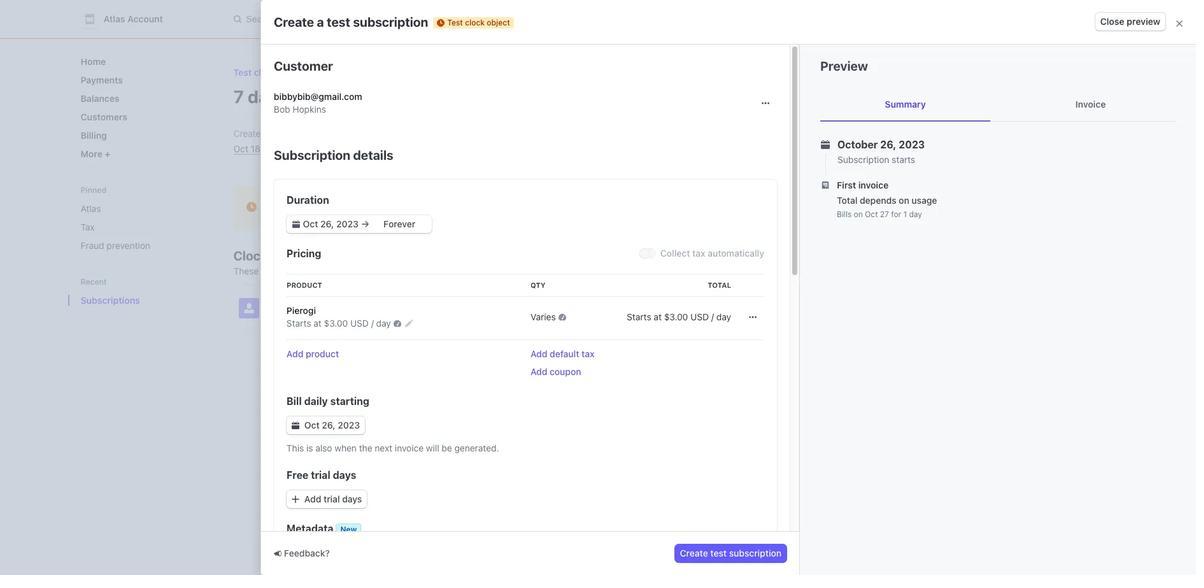 Task type: vqa. For each thing, say whether or not it's contained in the screenshot.
the right on
yes



Task type: describe. For each thing, give the bounding box(es) containing it.
customers
[[81, 112, 127, 122]]

new
[[341, 525, 357, 535]]

end date field
[[370, 218, 429, 231]]

summary
[[885, 99, 926, 110]]

payments link
[[76, 69, 198, 90]]

the clock time is
[[264, 202, 349, 213]]

1
[[904, 210, 907, 219]]

clock for object
[[465, 18, 485, 27]]

atlas account
[[104, 13, 163, 24]]

0 horizontal spatial at
[[314, 318, 322, 329]]

test for test clock object
[[448, 18, 463, 27]]

recent
[[81, 277, 107, 287]]

daily
[[304, 396, 328, 407]]

0 horizontal spatial /
[[371, 318, 374, 329]]

tax link
[[76, 217, 198, 238]]

1 horizontal spatial the
[[359, 443, 372, 454]]

0 vertical spatial bibbybib@gmail.com
[[274, 91, 362, 102]]

tied
[[309, 266, 325, 277]]

fraud prevention link
[[76, 235, 198, 256]]

day right 7
[[248, 86, 278, 107]]

details
[[353, 148, 394, 162]]

balances
[[81, 93, 119, 104]]

fraud prevention
[[81, 240, 150, 251]]

pricing
[[287, 248, 321, 259]]

first invoice total depends on usage bills on oct 27 for 1 day
[[837, 180, 937, 219]]

0 horizontal spatial usd
[[350, 318, 369, 329]]

close
[[1101, 16, 1125, 27]]

oct inside "oct 26, 2023" button
[[304, 420, 320, 431]]

test for test clocks
[[234, 67, 252, 78]]

data
[[599, 40, 616, 47]]

this is also when the next invoice will be generated.
[[287, 443, 499, 454]]

subscriptions link
[[76, 290, 180, 311]]

customers link
[[76, 106, 198, 127]]

oct inside created on oct 18, 2023
[[234, 143, 248, 154]]

pinned element
[[76, 198, 198, 256]]

learn more link
[[935, 201, 983, 214]]

pierogi
[[287, 305, 316, 316]]

free trial days
[[287, 470, 356, 481]]

add default tax
[[531, 349, 595, 359]]

billing link
[[76, 125, 198, 146]]

collect tax automatically
[[661, 248, 765, 259]]

product
[[306, 349, 339, 359]]

1 vertical spatial objects
[[261, 266, 291, 277]]

add for add trial days
[[304, 494, 321, 505]]

to
[[327, 266, 336, 277]]

add product
[[287, 349, 339, 359]]

feedback? button
[[274, 547, 330, 560]]

1 vertical spatial bibbybib@gmail.com
[[267, 309, 353, 320]]

subscriptions
[[81, 295, 140, 306]]

1 horizontal spatial starts
[[627, 312, 652, 322]]

26, for oct
[[322, 420, 336, 431]]

of
[[433, 266, 442, 277]]

more
[[81, 148, 105, 159]]

svg image
[[749, 314, 757, 321]]

0 vertical spatial objects
[[270, 248, 315, 263]]

free
[[287, 470, 309, 481]]

customer bibbybib@gmail.com
[[267, 296, 353, 320]]

oct inside first invoice total depends on usage bills on oct 27 for 1 day
[[865, 210, 878, 219]]

0 vertical spatial tax
[[693, 248, 706, 259]]

27
[[880, 210, 889, 219]]

18,
[[251, 143, 263, 154]]

clock
[[234, 248, 268, 263]]

days for add trial days
[[342, 494, 362, 505]]

atlas account button
[[81, 10, 176, 28]]

varies
[[531, 312, 556, 322]]

account
[[127, 13, 163, 24]]

summary link
[[821, 88, 991, 121]]

2 vertical spatial on
[[854, 210, 863, 219]]

invoice link
[[1006, 88, 1176, 121]]

atlas for atlas account
[[104, 13, 125, 24]]

oct 26, 2023 button
[[287, 417, 365, 435]]

home link
[[76, 51, 198, 72]]

bills
[[837, 210, 852, 219]]

will
[[426, 443, 439, 454]]

tax
[[81, 222, 95, 233]]

30
[[312, 143, 323, 154]]

tax inside button
[[582, 349, 595, 359]]

home
[[81, 56, 106, 67]]

default
[[550, 349, 579, 359]]

bill
[[287, 396, 302, 407]]

test data
[[580, 40, 616, 47]]

create for create a test subscription
[[274, 14, 314, 29]]

atlas for atlas
[[81, 203, 101, 214]]

october 26, 2023 subscription starts
[[838, 139, 925, 165]]

oct 26, 2023
[[304, 420, 360, 431]]

bill daily starting
[[287, 396, 369, 407]]

svg image inside "oct 26, 2023" button
[[292, 422, 299, 429]]

1 horizontal spatial starts at $3.00 usd / day
[[627, 312, 731, 322]]

subscription inside "button"
[[729, 548, 782, 559]]

0 horizontal spatial $3.00
[[324, 318, 348, 329]]

these
[[234, 266, 259, 277]]

days for free trial days
[[333, 470, 356, 481]]

0 horizontal spatial invoice
[[395, 443, 424, 454]]

qty
[[531, 281, 546, 289]]

2023 inside created on oct 18, 2023
[[265, 143, 287, 154]]

svg image inside add trial days button
[[292, 496, 299, 503]]

coupon
[[550, 366, 581, 377]]

test clocks
[[234, 67, 282, 78]]

add for add product
[[287, 349, 304, 359]]

created on oct 18, 2023
[[234, 128, 287, 154]]

add for add default tax
[[531, 349, 548, 359]]

usage
[[912, 195, 937, 206]]

a
[[317, 14, 324, 29]]

7
[[234, 86, 244, 107]]

the
[[264, 202, 283, 213]]

total inside first invoice total depends on usage bills on oct 27 for 1 day
[[837, 195, 858, 206]]

customer for customer
[[274, 59, 333, 73]]

automatically
[[708, 248, 765, 259]]

7 day trial
[[234, 86, 315, 107]]



Task type: locate. For each thing, give the bounding box(es) containing it.
0 vertical spatial customer
[[274, 59, 333, 73]]

0 vertical spatial is
[[338, 202, 347, 213]]

1 vertical spatial test
[[711, 548, 727, 559]]

customer inside customer bibbybib@gmail.com
[[267, 296, 308, 307]]

are
[[294, 266, 307, 277]]

subscription up duration
[[274, 148, 350, 162]]

first
[[837, 180, 856, 191]]

1 vertical spatial the
[[359, 443, 372, 454]]

0 vertical spatial the
[[338, 266, 351, 277]]

/ left svg image
[[712, 312, 714, 322]]

on up 1
[[899, 195, 910, 206]]

1 vertical spatial on
[[899, 195, 910, 206]]

0 horizontal spatial 2023
[[265, 143, 287, 154]]

at
[[654, 312, 662, 322], [314, 318, 322, 329]]

add up add coupon
[[531, 349, 548, 359]]

1 vertical spatial tax
[[582, 349, 595, 359]]

core navigation links element
[[76, 51, 198, 164]]

tab list
[[821, 88, 1176, 122]]

invoice
[[1076, 99, 1106, 110]]

1 horizontal spatial test
[[448, 18, 463, 27]]

create test subscription
[[680, 548, 782, 559]]

0 horizontal spatial the
[[338, 266, 351, 277]]

balances link
[[76, 88, 198, 109]]

0 vertical spatial subscription
[[353, 14, 428, 29]]

0 horizontal spatial starts at $3.00 usd / day
[[287, 318, 391, 329]]

2023 for october
[[899, 139, 925, 150]]

0 horizontal spatial atlas
[[81, 203, 101, 214]]

0 horizontal spatial create
[[274, 14, 314, 29]]

day down and
[[376, 318, 391, 329]]

oct 18, 2023 button
[[234, 143, 287, 155]]

more
[[961, 202, 983, 213]]

objects
[[270, 248, 315, 263], [261, 266, 291, 277]]

1 horizontal spatial oct
[[304, 420, 320, 431]]

trial for add
[[324, 494, 340, 505]]

bibbybib@gmail.com up hopkins
[[274, 91, 362, 102]]

oct
[[234, 143, 248, 154], [865, 210, 878, 219], [304, 420, 320, 431]]

1 horizontal spatial create
[[680, 548, 708, 559]]

2 vertical spatial oct
[[304, 420, 320, 431]]

1 horizontal spatial atlas
[[104, 13, 125, 24]]

on inside created on oct 18, 2023
[[269, 128, 279, 139]]

clock right the
[[285, 202, 312, 213]]

days up new
[[342, 494, 362, 505]]

atlas left account
[[104, 13, 125, 24]]

2 horizontal spatial on
[[899, 195, 910, 206]]

this
[[287, 443, 304, 454]]

fraud
[[81, 240, 104, 251]]

0 vertical spatial atlas
[[104, 13, 125, 24]]

2 horizontal spatial oct
[[865, 210, 878, 219]]

bibbybib@gmail.com bob hopkins
[[274, 91, 362, 115]]

recent navigation links element
[[68, 277, 208, 311]]

and
[[374, 266, 389, 277]]

oct down 'daily'
[[304, 420, 320, 431]]

created
[[234, 128, 266, 139]]

day left svg image
[[717, 312, 731, 322]]

26, inside button
[[322, 420, 336, 431]]

existence
[[392, 266, 431, 277]]

trial
[[282, 86, 315, 107], [311, 470, 331, 481], [324, 494, 340, 505]]

pinned navigation links element
[[76, 185, 198, 256]]

0 horizontal spatial time
[[314, 202, 336, 213]]

0 vertical spatial invoice
[[859, 180, 889, 191]]

2023 for oct
[[338, 420, 360, 431]]

add trial days
[[304, 494, 362, 505]]

0 horizontal spatial 26,
[[322, 420, 336, 431]]

usd
[[691, 312, 709, 322], [350, 318, 369, 329]]

be
[[442, 443, 452, 454]]

1 horizontal spatial on
[[854, 210, 863, 219]]

0 horizontal spatial test
[[234, 67, 252, 78]]

0 horizontal spatial total
[[708, 281, 731, 289]]

learn
[[935, 202, 959, 213]]

customer for customer bibbybib@gmail.com
[[267, 296, 308, 307]]

1 vertical spatial time
[[354, 266, 372, 277]]

1 vertical spatial oct
[[865, 210, 878, 219]]

1 vertical spatial customer
[[267, 296, 308, 307]]

2023 right 18,
[[265, 143, 287, 154]]

total down collect tax automatically
[[708, 281, 731, 289]]

the left next
[[359, 443, 372, 454]]

2 vertical spatial days
[[342, 494, 362, 505]]

starting
[[330, 396, 369, 407]]

test clock object
[[448, 18, 510, 27]]

Search search field
[[226, 7, 585, 31]]

add left product on the bottom left of the page
[[287, 349, 304, 359]]

0 vertical spatial oct
[[234, 143, 248, 154]]

subscription inside october 26, 2023 subscription starts
[[838, 154, 890, 165]]

invoice up depends
[[859, 180, 889, 191]]

bibbybib@gmail.com down product
[[267, 309, 353, 320]]

customer down product
[[267, 296, 308, 307]]

2023 up starts
[[899, 139, 925, 150]]

time inside 'clock objects these objects are tied to the time and existence of this clock.'
[[354, 266, 372, 277]]

generated.
[[455, 443, 499, 454]]

the inside 'clock objects these objects are tied to the time and existence of this clock.'
[[338, 266, 351, 277]]

trial inside button
[[324, 494, 340, 505]]

0 horizontal spatial starts
[[287, 318, 311, 329]]

day right 1
[[909, 210, 922, 219]]

trial for free
[[311, 470, 331, 481]]

clock left object
[[465, 18, 485, 27]]

duration
[[287, 194, 329, 206]]

object
[[487, 18, 510, 27]]

atlas link
[[76, 198, 198, 219]]

2023
[[899, 139, 925, 150], [265, 143, 287, 154], [338, 420, 360, 431]]

test
[[327, 14, 350, 29], [711, 548, 727, 559]]

1 vertical spatial test
[[234, 67, 252, 78]]

0 horizontal spatial on
[[269, 128, 279, 139]]

atlas inside pinned element
[[81, 203, 101, 214]]

26, up starts
[[881, 139, 897, 150]]

test
[[580, 40, 597, 47]]

time left and
[[354, 266, 372, 277]]

1 vertical spatial invoice
[[395, 443, 424, 454]]

26, for october
[[881, 139, 897, 150]]

clocks
[[254, 67, 282, 78]]

0 vertical spatial total
[[837, 195, 858, 206]]

preview
[[821, 59, 868, 73]]

depends
[[860, 195, 897, 206]]

1 vertical spatial clock
[[285, 202, 312, 213]]

also
[[316, 443, 332, 454]]

subscription down october
[[838, 154, 890, 165]]

october
[[838, 139, 878, 150]]

2023 up when at bottom left
[[338, 420, 360, 431]]

add coupon
[[531, 366, 581, 377]]

1 vertical spatial total
[[708, 281, 731, 289]]

add
[[287, 349, 304, 359], [531, 349, 548, 359], [531, 366, 548, 377], [304, 494, 321, 505]]

time
[[314, 202, 336, 213], [354, 266, 372, 277]]

add down free trial days
[[304, 494, 321, 505]]

0 vertical spatial time
[[314, 202, 336, 213]]

days right "30"
[[326, 143, 345, 154]]

clock objects these objects are tied to the time and existence of this clock.
[[234, 248, 486, 277]]

add left coupon
[[531, 366, 548, 377]]

0 horizontal spatial subscription
[[353, 14, 428, 29]]

is up start date field at the left of the page
[[338, 202, 347, 213]]

2023 inside button
[[338, 420, 360, 431]]

payments
[[81, 75, 123, 85]]

on right bills
[[854, 210, 863, 219]]

invoice inside first invoice total depends on usage bills on oct 27 for 1 day
[[859, 180, 889, 191]]

starts
[[892, 154, 916, 165]]

days up add trial days
[[333, 470, 356, 481]]

1 horizontal spatial usd
[[691, 312, 709, 322]]

0 horizontal spatial test
[[327, 14, 350, 29]]

tax
[[693, 248, 706, 259], [582, 349, 595, 359]]

0 vertical spatial test
[[448, 18, 463, 27]]

0 horizontal spatial is
[[306, 443, 313, 454]]

0 horizontal spatial subscription
[[274, 148, 350, 162]]

test inside "button"
[[711, 548, 727, 559]]

1 vertical spatial atlas
[[81, 203, 101, 214]]

add for add coupon
[[531, 366, 548, 377]]

test up 7
[[234, 67, 252, 78]]

day inside first invoice total depends on usage bills on oct 27 for 1 day
[[909, 210, 922, 219]]

objects up are
[[270, 248, 315, 263]]

0 vertical spatial create
[[274, 14, 314, 29]]

1 vertical spatial create
[[680, 548, 708, 559]]

on up oct 18, 2023 button
[[269, 128, 279, 139]]

atlas inside button
[[104, 13, 125, 24]]

tax right default
[[582, 349, 595, 359]]

the right to
[[338, 266, 351, 277]]

pinned
[[81, 185, 106, 195]]

prevention
[[107, 240, 150, 251]]

1 vertical spatial days
[[333, 470, 356, 481]]

0 horizontal spatial oct
[[234, 143, 248, 154]]

subscription
[[274, 148, 350, 162], [838, 154, 890, 165]]

0 vertical spatial test
[[327, 14, 350, 29]]

1 horizontal spatial subscription
[[838, 154, 890, 165]]

2023 inside october 26, 2023 subscription starts
[[899, 139, 925, 150]]

1 horizontal spatial 26,
[[881, 139, 897, 150]]

invoice left will
[[395, 443, 424, 454]]

clock.
[[461, 266, 486, 277]]

1 horizontal spatial 2023
[[338, 420, 360, 431]]

1 horizontal spatial clock
[[465, 18, 485, 27]]

day
[[248, 86, 278, 107], [909, 210, 922, 219], [717, 312, 731, 322], [376, 318, 391, 329]]

1 horizontal spatial $3.00
[[664, 312, 688, 322]]

0 horizontal spatial clock
[[285, 202, 312, 213]]

is left also
[[306, 443, 313, 454]]

billing
[[81, 130, 107, 141]]

1 vertical spatial subscription
[[729, 548, 782, 559]]

create inside "button"
[[680, 548, 708, 559]]

26, inside october 26, 2023 subscription starts
[[881, 139, 897, 150]]

create
[[274, 14, 314, 29], [680, 548, 708, 559]]

1 vertical spatial trial
[[311, 470, 331, 481]]

svg image
[[762, 99, 770, 107], [292, 220, 300, 228], [292, 422, 299, 429], [292, 496, 299, 503]]

days
[[326, 143, 345, 154], [333, 470, 356, 481], [342, 494, 362, 505]]

starts at $3.00 usd / day
[[627, 312, 731, 322], [287, 318, 391, 329]]

oct left 18,
[[234, 143, 248, 154]]

0 vertical spatial trial
[[282, 86, 315, 107]]

bob
[[274, 104, 290, 115]]

26, up also
[[322, 420, 336, 431]]

subscription details
[[274, 148, 394, 162]]

1 vertical spatial 26,
[[322, 420, 336, 431]]

30 days
[[312, 143, 345, 154]]

1 horizontal spatial time
[[354, 266, 372, 277]]

2 horizontal spatial 2023
[[899, 139, 925, 150]]

time up start date field at the left of the page
[[314, 202, 336, 213]]

clock
[[465, 18, 485, 27], [285, 202, 312, 213]]

clock for time
[[285, 202, 312, 213]]

1 horizontal spatial total
[[837, 195, 858, 206]]

/ down 'clock objects these objects are tied to the time and existence of this clock.'
[[371, 318, 374, 329]]

create a test subscription
[[274, 14, 428, 29]]

search
[[246, 13, 276, 24]]

1 horizontal spatial at
[[654, 312, 662, 322]]

0 vertical spatial on
[[269, 128, 279, 139]]

atlas
[[104, 13, 125, 24], [81, 203, 101, 214]]

preview
[[1127, 16, 1161, 27]]

1 vertical spatial is
[[306, 443, 313, 454]]

0 vertical spatial days
[[326, 143, 345, 154]]

add coupon button
[[531, 366, 581, 378]]

when
[[335, 443, 357, 454]]

1 horizontal spatial tax
[[693, 248, 706, 259]]

customer up bibbybib@gmail.com bob hopkins on the top left of page
[[274, 59, 333, 73]]

0 horizontal spatial tax
[[582, 349, 595, 359]]

hopkins
[[293, 104, 326, 115]]

1 horizontal spatial subscription
[[729, 548, 782, 559]]

1 horizontal spatial test
[[711, 548, 727, 559]]

total up bills
[[837, 195, 858, 206]]

start date field
[[301, 218, 360, 231]]

atlas down pinned
[[81, 203, 101, 214]]

0 vertical spatial clock
[[465, 18, 485, 27]]

create test subscription button
[[675, 545, 787, 563]]

0 vertical spatial 26,
[[881, 139, 897, 150]]

2 vertical spatial trial
[[324, 494, 340, 505]]

metadata
[[287, 523, 334, 535]]

tax right 'collect'
[[693, 248, 706, 259]]

days inside button
[[342, 494, 362, 505]]

objects left are
[[261, 266, 291, 277]]

this
[[444, 266, 459, 277]]

oct left "27"
[[865, 210, 878, 219]]

1 horizontal spatial is
[[338, 202, 347, 213]]

test left object
[[448, 18, 463, 27]]

create for create test subscription
[[680, 548, 708, 559]]

1 horizontal spatial invoice
[[859, 180, 889, 191]]

1 horizontal spatial /
[[712, 312, 714, 322]]

tab list containing summary
[[821, 88, 1176, 122]]



